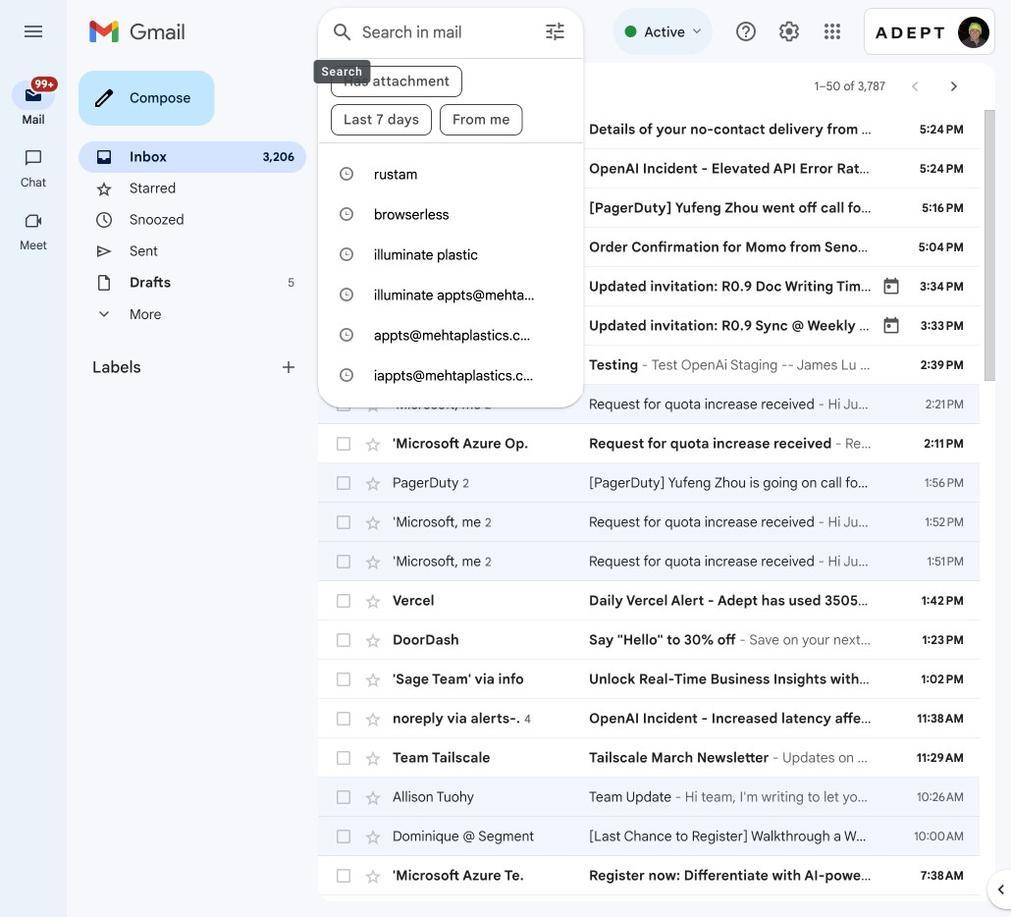 Task type: locate. For each thing, give the bounding box(es) containing it.
5 row from the top
[[318, 267, 1012, 306]]

main menu image
[[22, 20, 45, 43]]

refresh image
[[393, 77, 413, 96]]

0 vertical spatial calendar event image
[[882, 277, 902, 297]]

None checkbox
[[334, 395, 354, 415], [334, 473, 354, 493], [334, 513, 354, 532], [334, 788, 354, 807], [334, 395, 354, 415], [334, 473, 354, 493], [334, 513, 354, 532], [334, 788, 354, 807]]

navigation
[[0, 63, 69, 917]]

9 row from the top
[[318, 424, 980, 464]]

list box
[[319, 150, 583, 392]]

12 row from the top
[[318, 542, 980, 582]]

1 calendar event image from the top
[[882, 277, 902, 297]]

14 row from the top
[[318, 621, 980, 660]]

calendar event image
[[882, 277, 902, 297], [882, 316, 902, 336]]

row
[[318, 110, 980, 149], [318, 149, 986, 189], [318, 189, 1012, 228], [318, 228, 980, 267], [318, 267, 1012, 306], [318, 306, 1012, 346], [318, 346, 980, 385], [318, 385, 980, 424], [318, 424, 980, 464], [318, 464, 1012, 503], [318, 503, 980, 542], [318, 542, 980, 582], [318, 582, 1012, 621], [318, 621, 980, 660], [318, 660, 1012, 699], [318, 699, 1012, 739], [318, 739, 980, 778], [318, 778, 980, 817], [318, 817, 1012, 857], [318, 857, 991, 896], [318, 896, 980, 917]]

17 row from the top
[[318, 739, 980, 778]]

11 row from the top
[[318, 503, 980, 542]]

3 row from the top
[[318, 189, 1012, 228]]

21 row from the top
[[318, 896, 980, 917]]

7 row from the top
[[318, 346, 980, 385]]

1 vertical spatial calendar event image
[[882, 316, 902, 336]]

gmail image
[[88, 12, 195, 51]]

search in mail image
[[325, 15, 360, 50]]

15 row from the top
[[318, 660, 1012, 699]]

2 row from the top
[[318, 149, 986, 189]]

heading
[[0, 112, 67, 128], [0, 175, 67, 191], [0, 238, 67, 253], [92, 358, 279, 377]]

None checkbox
[[334, 434, 354, 454], [334, 552, 354, 572], [334, 591, 354, 611], [334, 631, 354, 650], [334, 670, 354, 690], [334, 709, 354, 729], [334, 748, 354, 768], [334, 827, 354, 847], [334, 866, 354, 886], [334, 434, 354, 454], [334, 552, 354, 572], [334, 591, 354, 611], [334, 631, 354, 650], [334, 670, 354, 690], [334, 709, 354, 729], [334, 748, 354, 768], [334, 827, 354, 847], [334, 866, 354, 886]]

settings image
[[778, 20, 802, 43]]

10 row from the top
[[318, 464, 1012, 503]]

older image
[[945, 77, 965, 96]]

advanced search options image
[[536, 12, 575, 51]]



Task type: describe. For each thing, give the bounding box(es) containing it.
2 calendar event image from the top
[[882, 316, 902, 336]]

search refinement toolbar list box
[[319, 58, 583, 142]]

18 row from the top
[[318, 778, 980, 817]]

1 row from the top
[[318, 110, 980, 149]]

20 row from the top
[[318, 857, 991, 896]]

Search in mail text field
[[362, 23, 489, 42]]

Search in mail search field
[[318, 8, 584, 408]]

16 row from the top
[[318, 699, 1012, 739]]

8 row from the top
[[318, 385, 980, 424]]

19 row from the top
[[318, 817, 1012, 857]]

support image
[[735, 20, 758, 43]]

6 row from the top
[[318, 306, 1012, 346]]

13 row from the top
[[318, 582, 1012, 621]]

4 row from the top
[[318, 228, 980, 267]]



Task type: vqa. For each thing, say whether or not it's contained in the screenshot.
"Scheduled" link
no



